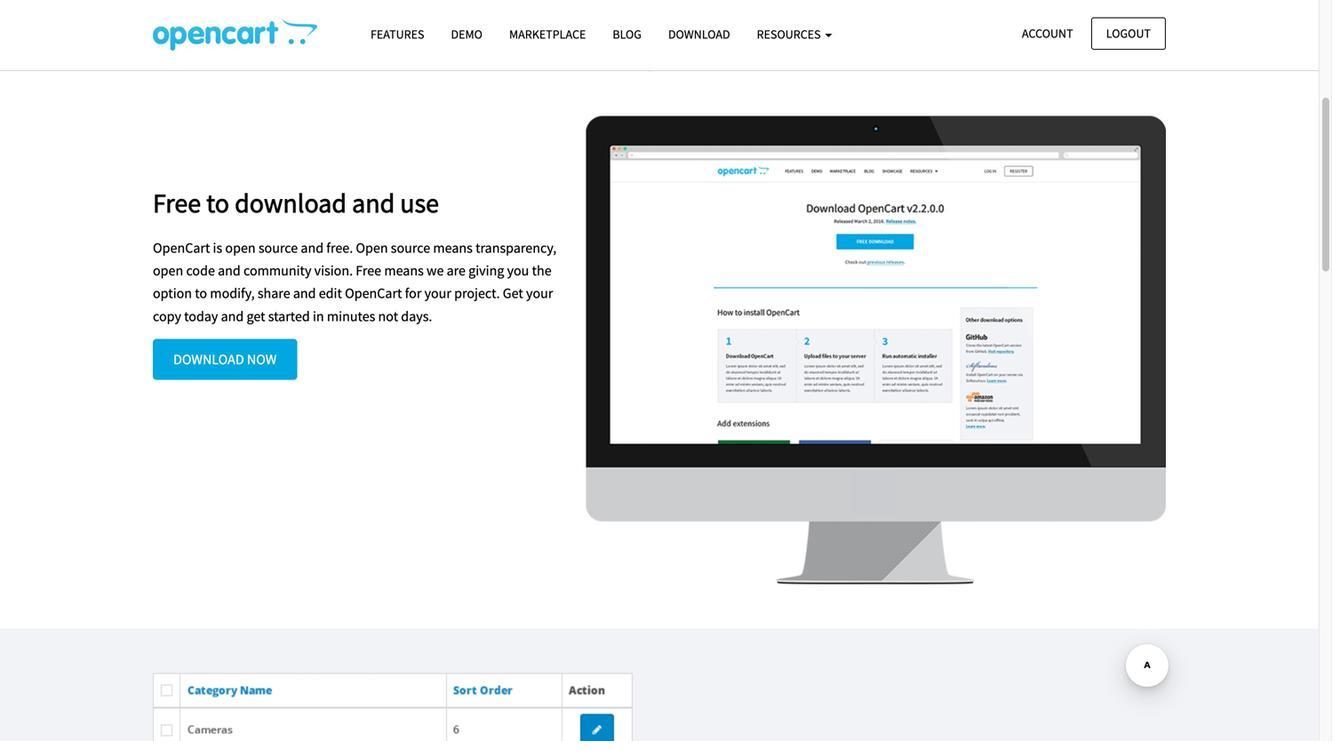 Task type: describe. For each thing, give the bounding box(es) containing it.
opencart - features image
[[153, 19, 317, 51]]

unlimited categories & products
[[444, 32, 875, 72]]

download now link
[[153, 339, 297, 380]]

get
[[503, 285, 523, 302]]

0 vertical spatial opencart
[[153, 239, 210, 257]]

free to download and use image
[[586, 116, 1166, 584]]

free.
[[326, 239, 353, 257]]

the
[[532, 262, 552, 280]]

download for download
[[668, 26, 730, 42]]

0 vertical spatial open
[[225, 239, 256, 257]]

share
[[258, 285, 290, 302]]

minutes
[[327, 307, 375, 325]]

transparency,
[[476, 239, 557, 257]]

download now
[[173, 351, 277, 368]]

demo
[[451, 26, 483, 42]]

edit
[[319, 285, 342, 302]]

0 horizontal spatial free
[[153, 186, 201, 220]]

open
[[356, 239, 388, 257]]

logout
[[1106, 25, 1151, 41]]

are
[[447, 262, 466, 280]]

demo link
[[438, 19, 496, 50]]

project.
[[454, 285, 500, 302]]

blog link
[[599, 19, 655, 50]]

2 source from the left
[[391, 239, 430, 257]]

use
[[400, 186, 439, 220]]

in
[[313, 307, 324, 325]]

and left free.
[[301, 239, 324, 257]]

marketplace link
[[496, 19, 599, 50]]

account link
[[1007, 17, 1088, 50]]

to inside 'opencart is open source and free. open source means transparency, open code and community vision. free means we are giving you the option to modify, share and edit opencart for your project. get your copy today and get started in minutes not days.'
[[195, 285, 207, 302]]

0 vertical spatial means
[[433, 239, 473, 257]]

code
[[186, 262, 215, 280]]

unlimited categories image
[[153, 673, 633, 741]]

download
[[235, 186, 347, 220]]

giving
[[469, 262, 504, 280]]

and left "edit"
[[293, 285, 316, 302]]

and down modify,
[[221, 307, 244, 325]]

you
[[507, 262, 529, 280]]

blog
[[613, 26, 642, 42]]

download link
[[655, 19, 744, 50]]



Task type: locate. For each thing, give the bounding box(es) containing it.
is
[[213, 239, 222, 257]]

and
[[352, 186, 395, 220], [301, 239, 324, 257], [218, 262, 241, 280], [293, 285, 316, 302], [221, 307, 244, 325]]

features link
[[357, 19, 438, 50]]

0 vertical spatial to
[[206, 186, 229, 220]]

free
[[153, 186, 201, 220], [356, 262, 381, 280]]

download down today
[[173, 351, 244, 368]]

to up 'is'
[[206, 186, 229, 220]]

0 horizontal spatial source
[[258, 239, 298, 257]]

free up "code"
[[153, 186, 201, 220]]

marketplace
[[509, 26, 586, 42]]

community
[[244, 262, 311, 280]]

1 horizontal spatial open
[[225, 239, 256, 257]]

opencart is open source and free. open source means transparency, open code and community vision. free means we are giving you the option to modify, share and edit opencart for your project. get your copy today and get started in minutes not days.
[[153, 239, 557, 325]]

source up we
[[391, 239, 430, 257]]

today
[[184, 307, 218, 325]]

open
[[225, 239, 256, 257], [153, 262, 183, 280]]

0 horizontal spatial opencart
[[153, 239, 210, 257]]

and up open
[[352, 186, 395, 220]]

to up today
[[195, 285, 207, 302]]

1 horizontal spatial means
[[433, 239, 473, 257]]

open right 'is'
[[225, 239, 256, 257]]

source
[[258, 239, 298, 257], [391, 239, 430, 257]]

features
[[371, 26, 424, 42]]

2 your from the left
[[526, 285, 553, 302]]

not
[[378, 307, 398, 325]]

opencart
[[153, 239, 210, 257], [345, 285, 402, 302]]

products
[[756, 32, 875, 72]]

means up for
[[384, 262, 424, 280]]

vision.
[[314, 262, 353, 280]]

categories
[[582, 32, 724, 72]]

started
[[268, 307, 310, 325]]

download right blog
[[668, 26, 730, 42]]

1 horizontal spatial opencart
[[345, 285, 402, 302]]

1 horizontal spatial source
[[391, 239, 430, 257]]

&
[[730, 32, 750, 72]]

account
[[1022, 25, 1073, 41]]

we
[[427, 262, 444, 280]]

1 vertical spatial download
[[173, 351, 244, 368]]

1 vertical spatial to
[[195, 285, 207, 302]]

days.
[[401, 307, 432, 325]]

0 vertical spatial free
[[153, 186, 201, 220]]

get
[[247, 307, 265, 325]]

1 your from the left
[[424, 285, 451, 302]]

option
[[153, 285, 192, 302]]

0 horizontal spatial your
[[424, 285, 451, 302]]

unlimited
[[444, 32, 576, 72]]

1 vertical spatial free
[[356, 262, 381, 280]]

opencart up "code"
[[153, 239, 210, 257]]

means up are
[[433, 239, 473, 257]]

free inside 'opencart is open source and free. open source means transparency, open code and community vision. free means we are giving you the option to modify, share and edit opencart for your project. get your copy today and get started in minutes not days.'
[[356, 262, 381, 280]]

0 horizontal spatial download
[[173, 351, 244, 368]]

opencart up not
[[345, 285, 402, 302]]

your down the
[[526, 285, 553, 302]]

resources link
[[744, 19, 846, 50]]

logout link
[[1091, 17, 1166, 50]]

0 vertical spatial download
[[668, 26, 730, 42]]

copy
[[153, 307, 181, 325]]

1 horizontal spatial download
[[668, 26, 730, 42]]

to
[[206, 186, 229, 220], [195, 285, 207, 302]]

1 vertical spatial means
[[384, 262, 424, 280]]

download
[[668, 26, 730, 42], [173, 351, 244, 368]]

download for download now
[[173, 351, 244, 368]]

1 source from the left
[[258, 239, 298, 257]]

0 horizontal spatial open
[[153, 262, 183, 280]]

your down we
[[424, 285, 451, 302]]

for
[[405, 285, 422, 302]]

open up option
[[153, 262, 183, 280]]

1 horizontal spatial free
[[356, 262, 381, 280]]

and up modify,
[[218, 262, 241, 280]]

1 horizontal spatial your
[[526, 285, 553, 302]]

free to download and use
[[153, 186, 439, 220]]

modify,
[[210, 285, 255, 302]]

1 vertical spatial opencart
[[345, 285, 402, 302]]

1 vertical spatial open
[[153, 262, 183, 280]]

means
[[433, 239, 473, 257], [384, 262, 424, 280]]

0 horizontal spatial means
[[384, 262, 424, 280]]

source up community
[[258, 239, 298, 257]]

your
[[424, 285, 451, 302], [526, 285, 553, 302]]

now
[[247, 351, 277, 368]]

free down open
[[356, 262, 381, 280]]

resources
[[757, 26, 823, 42]]



Task type: vqa. For each thing, say whether or not it's contained in the screenshot.
consent,
no



